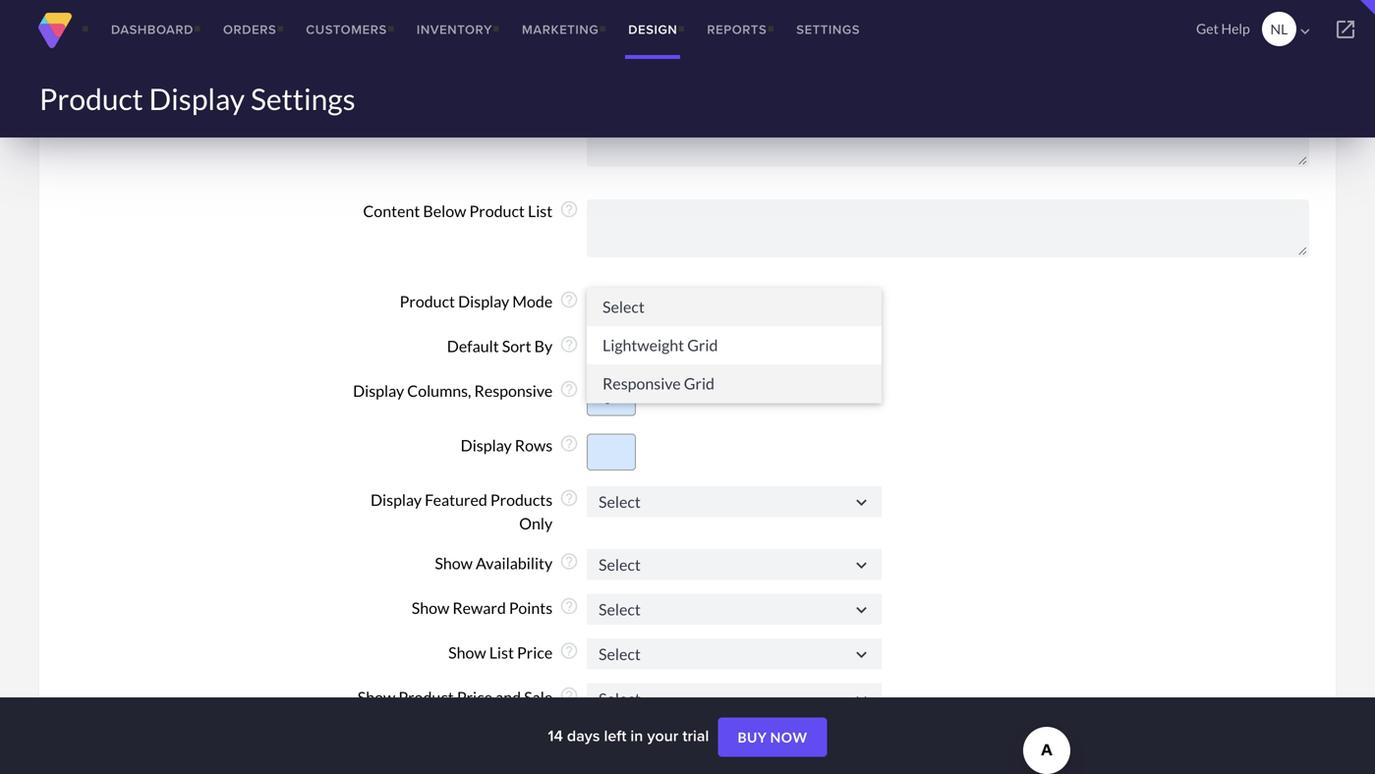 Task type: vqa. For each thing, say whether or not it's contained in the screenshot.
left Search
yes



Task type: describe. For each thing, give the bounding box(es) containing it.
0 horizontal spatial settings
[[251, 81, 356, 117]]

by
[[535, 337, 553, 356]]

help_outline inside product display mode help_outline
[[559, 290, 579, 310]]

product inside product display mode help_outline
[[400, 292, 455, 311]]

show for show availability help_outline
[[435, 554, 473, 573]]

product inside show product price and sale price help_outline
[[399, 688, 454, 708]]

rows
[[515, 436, 553, 455]]

show for show list price help_outline
[[448, 644, 486, 663]]


[[1334, 18, 1358, 41]]

sale
[[524, 688, 553, 708]]

price for help_outline
[[517, 644, 553, 663]]

days
[[567, 725, 600, 748]]

display rows help_outline
[[461, 434, 579, 455]]

 for points
[[851, 600, 872, 621]]

lightweight grid
[[603, 336, 718, 355]]

2 horizontal spatial settings
[[797, 20, 860, 39]]

dashboard
[[111, 20, 194, 39]]

sort
[[502, 337, 531, 356]]

search results display settings
[[344, 16, 587, 38]]

lightweight
[[603, 336, 684, 355]]

2 vertical spatial price
[[517, 712, 553, 731]]

help_outline inside display featured products only help_outline
[[559, 489, 579, 509]]

help_outline inside show reward points help_outline
[[559, 597, 579, 617]]

help_outline inside show availability help_outline
[[559, 552, 579, 572]]

list inside content below product list help_outline
[[528, 202, 553, 221]]

search results link
[[80, 18, 290, 51]]

show reward points help_outline
[[412, 597, 579, 618]]

results for search results display settings
[[401, 16, 459, 38]]

reports
[[707, 20, 767, 39]]

show availability help_outline
[[435, 552, 579, 573]]

display inside display featured products only help_outline
[[371, 491, 422, 510]]

page:
[[126, 68, 165, 91]]

results for search results
[[132, 23, 182, 46]]

columns,
[[407, 382, 471, 401]]

default
[[447, 337, 499, 356]]

0 horizontal spatial featured
[[169, 68, 232, 91]]

14
[[548, 725, 563, 748]]

grid for lightweight grid
[[687, 336, 718, 355]]

design
[[629, 20, 678, 39]]

default sort by help_outline
[[447, 335, 579, 356]]

marketing
[[522, 20, 599, 39]]

home page: featured
[[80, 68, 232, 91]]

1 horizontal spatial responsive
[[603, 374, 681, 394]]

help_outline inside display rows help_outline
[[559, 434, 579, 454]]

now
[[770, 730, 808, 746]]



Task type: locate. For each thing, give the bounding box(es) containing it.
4 help_outline from the top
[[559, 380, 579, 399]]

0 horizontal spatial results
[[132, 23, 182, 46]]

display inside display rows help_outline
[[461, 436, 512, 455]]

search
[[344, 16, 398, 38], [80, 23, 128, 46]]

only
[[519, 514, 553, 534]]

0 vertical spatial list
[[528, 202, 553, 221]]

product
[[39, 81, 143, 117], [469, 202, 525, 221], [400, 292, 455, 311], [399, 688, 454, 708]]

responsive down sort
[[474, 382, 553, 401]]

1 vertical spatial featured
[[425, 491, 487, 510]]

reward
[[453, 599, 506, 618]]

content below product list help_outline
[[363, 200, 579, 221]]

help_outline inside display columns, responsive help_outline
[[559, 380, 579, 399]]

display featured products only help_outline
[[371, 489, 579, 534]]

inventory
[[417, 20, 493, 39]]


[[851, 492, 872, 513], [851, 556, 872, 576], [851, 600, 872, 621], [851, 645, 872, 666], [851, 690, 872, 711]]

settings right reports
[[797, 20, 860, 39]]

content
[[363, 202, 420, 221]]

0 horizontal spatial search
[[80, 23, 128, 46]]

in
[[631, 725, 643, 748]]

7 help_outline from the top
[[559, 552, 579, 572]]

help
[[1222, 20, 1250, 37]]

None text field
[[587, 199, 1310, 257], [587, 434, 636, 471], [587, 487, 882, 517], [587, 550, 882, 581], [587, 199, 1310, 257], [587, 434, 636, 471], [587, 487, 882, 517], [587, 550, 882, 581]]

1 horizontal spatial list
[[528, 202, 553, 221]]

list
[[528, 202, 553, 221], [489, 644, 514, 663]]

search for search results
[[80, 23, 128, 46]]

availability
[[476, 554, 553, 573]]

show product price and sale price help_outline
[[358, 686, 579, 731]]

 for products
[[851, 492, 872, 513]]

customers
[[306, 20, 387, 39]]

grid for responsive grid
[[684, 374, 715, 394]]

show list price help_outline
[[448, 642, 579, 663]]

0 horizontal spatial list
[[489, 644, 514, 663]]

points
[[509, 599, 553, 618]]

mode
[[512, 292, 553, 311]]

home
[[80, 68, 122, 91]]

display
[[462, 16, 520, 38], [149, 81, 245, 117], [458, 292, 509, 311], [353, 382, 404, 401], [461, 436, 512, 455], [371, 491, 422, 510]]

help_outline inside default sort by help_outline
[[559, 335, 579, 355]]

results up the home page: featured
[[132, 23, 182, 46]]

8 help_outline from the top
[[559, 597, 579, 617]]

1 horizontal spatial featured
[[425, 491, 487, 510]]

0 vertical spatial grid
[[687, 336, 718, 355]]

list up and
[[489, 644, 514, 663]]

6 help_outline from the top
[[559, 489, 579, 509]]

settings
[[524, 16, 587, 38], [797, 20, 860, 39], [251, 81, 356, 117]]

left
[[604, 725, 627, 748]]

1  from the top
[[851, 492, 872, 513]]

your
[[647, 725, 679, 748]]

featured
[[169, 68, 232, 91], [425, 491, 487, 510]]

responsive
[[603, 374, 681, 394], [474, 382, 553, 401]]

buy now
[[738, 730, 808, 746]]

search results
[[80, 23, 182, 46]]

1 help_outline from the top
[[559, 200, 579, 219]]

products
[[490, 491, 553, 510]]

14 days left in your trial
[[548, 725, 713, 748]]

show inside show reward points help_outline
[[412, 599, 450, 618]]

settings left design
[[524, 16, 587, 38]]

10 help_outline from the top
[[559, 686, 579, 706]]

trial
[[683, 725, 709, 748]]

product left and
[[399, 688, 454, 708]]

2  from the top
[[851, 556, 872, 576]]

1 vertical spatial grid
[[684, 374, 715, 394]]

orders
[[223, 20, 277, 39]]

responsive down lightweight
[[603, 374, 681, 394]]

1 vertical spatial price
[[457, 688, 493, 708]]

None text field
[[587, 109, 1310, 167], [587, 595, 882, 626], [587, 639, 882, 670], [587, 109, 1310, 167], [587, 595, 882, 626], [587, 639, 882, 670]]

price inside show list price help_outline
[[517, 644, 553, 663]]

grid up responsive grid
[[687, 336, 718, 355]]

dashboard link
[[96, 0, 208, 59]]

search up home
[[80, 23, 128, 46]]

price left and
[[457, 688, 493, 708]]

grid
[[687, 336, 718, 355], [684, 374, 715, 394]]

select
[[603, 297, 645, 316]]

price
[[517, 644, 553, 663], [457, 688, 493, 708], [517, 712, 553, 731]]

price down sale at the bottom
[[517, 712, 553, 731]]

show inside show product price and sale price help_outline
[[358, 688, 395, 708]]

4  from the top
[[851, 645, 872, 666]]

show for show reward points help_outline
[[412, 599, 450, 618]]

3  from the top
[[851, 600, 872, 621]]

help_outline
[[559, 200, 579, 219], [559, 290, 579, 310], [559, 335, 579, 355], [559, 380, 579, 399], [559, 434, 579, 454], [559, 489, 579, 509], [559, 552, 579, 572], [559, 597, 579, 617], [559, 642, 579, 661], [559, 686, 579, 706]]

1 vertical spatial list
[[489, 644, 514, 663]]

 link
[[1316, 0, 1375, 59]]

responsive grid
[[603, 374, 715, 394]]

results right customers
[[401, 16, 459, 38]]

product up "default"
[[400, 292, 455, 311]]

buy
[[738, 730, 767, 746]]

1 horizontal spatial settings
[[524, 16, 587, 38]]

show inside show availability help_outline
[[435, 554, 473, 573]]

0 vertical spatial price
[[517, 644, 553, 663]]

get help
[[1197, 20, 1250, 37]]

1 horizontal spatial results
[[401, 16, 459, 38]]

price for and
[[457, 688, 493, 708]]

list inside show list price help_outline
[[489, 644, 514, 663]]

help_outline inside show list price help_outline
[[559, 642, 579, 661]]

3 help_outline from the top
[[559, 335, 579, 355]]

get
[[1197, 20, 1219, 37]]

featured down 'search results' link
[[169, 68, 232, 91]]

product inside content below product list help_outline
[[469, 202, 525, 221]]

5  from the top
[[851, 690, 872, 711]]

search for search results display settings
[[344, 16, 398, 38]]

display inside display columns, responsive help_outline
[[353, 382, 404, 401]]

nl
[[1271, 21, 1288, 37]]

0 horizontal spatial responsive
[[474, 382, 553, 401]]

settings down customers
[[251, 81, 356, 117]]

and
[[496, 688, 521, 708]]

grid down lightweight grid
[[684, 374, 715, 394]]

help_outline inside show product price and sale price help_outline
[[559, 686, 579, 706]]

2 help_outline from the top
[[559, 290, 579, 310]]

home page: featured link
[[80, 63, 290, 96]]

 for help_outline
[[851, 556, 872, 576]]

featured left products
[[425, 491, 487, 510]]

 for price
[[851, 645, 872, 666]]

price up sale at the bottom
[[517, 644, 553, 663]]

product down search results
[[39, 81, 143, 117]]

featured inside display featured products only help_outline
[[425, 491, 487, 510]]

product right the "below"
[[469, 202, 525, 221]]


[[1297, 23, 1314, 41]]

show inside show list price help_outline
[[448, 644, 486, 663]]

9 help_outline from the top
[[559, 642, 579, 661]]

help_outline inside content below product list help_outline
[[559, 200, 579, 219]]

1 horizontal spatial search
[[344, 16, 398, 38]]

product display mode help_outline
[[400, 290, 579, 311]]

show
[[435, 554, 473, 573], [412, 599, 450, 618], [448, 644, 486, 663], [358, 688, 395, 708]]

results
[[401, 16, 459, 38], [132, 23, 182, 46]]

0 vertical spatial featured
[[169, 68, 232, 91]]

display columns, responsive help_outline
[[353, 380, 579, 401]]

buy now link
[[718, 718, 827, 758]]

responsive inside display columns, responsive help_outline
[[474, 382, 553, 401]]

list up 'mode'
[[528, 202, 553, 221]]

below
[[423, 202, 466, 221]]

nl 
[[1271, 21, 1314, 41]]

show for show product price and sale price help_outline
[[358, 688, 395, 708]]

5 help_outline from the top
[[559, 434, 579, 454]]

display inside product display mode help_outline
[[458, 292, 509, 311]]

search left inventory
[[344, 16, 398, 38]]

product display settings
[[39, 81, 356, 117]]



